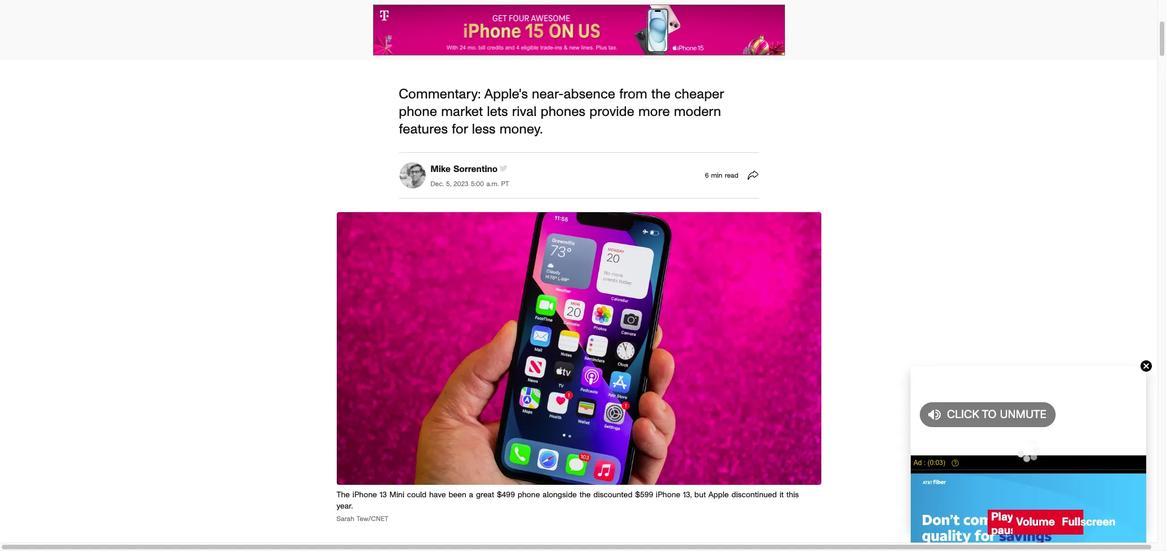Task type: describe. For each thing, give the bounding box(es) containing it.
hole
[[606, 0, 655, 16]]

play pause
[[991, 512, 1023, 537]]

start video
[[914, 464, 971, 475]]

play pause button
[[988, 510, 1023, 537]]

toggle
[[1006, 491, 1039, 502]]

1 vertical spatial pause
[[991, 525, 1023, 537]]

2023
[[454, 180, 469, 187]]

left
[[481, 0, 523, 16]]

dec.
[[431, 180, 444, 187]]

start video button
[[911, 456, 974, 483]]

replay video
[[981, 464, 1047, 475]]

filling
[[525, 44, 592, 72]]

features
[[399, 123, 448, 136]]

it
[[780, 491, 784, 499]]

this
[[787, 491, 799, 499]]

sarah
[[337, 516, 354, 522]]

pixel 6a vs. iphone se: the cameras are surprisingly different
[[920, 510, 1151, 517]]

1 horizontal spatial are
[[1058, 510, 1070, 517]]

large play-pause toggle
[[914, 491, 1039, 502]]

from
[[619, 87, 647, 101]]

money.
[[500, 123, 543, 136]]

could
[[407, 491, 427, 499]]

$599
[[635, 491, 653, 499]]

$500
[[548, 0, 599, 16]]

for
[[452, 123, 468, 136]]

iphone 13 mini image
[[337, 212, 821, 485]]

0 vertical spatial pause
[[973, 491, 1004, 502]]

replay video button
[[978, 456, 1050, 483]]

mini
[[390, 491, 404, 499]]

the inside the iphone 13 mini could have been a great $499 phone alongside the discounted $599 iphone 13, but apple discontinued it this year. sarah tew/cnet
[[580, 491, 591, 499]]

gap
[[655, 44, 696, 72]]

13,
[[683, 491, 692, 499]]

provide
[[590, 105, 635, 119]]

its
[[690, 0, 717, 16]]

$499
[[497, 491, 515, 499]]

13
[[380, 491, 387, 499]]

large
[[914, 491, 944, 502]]

click to unmute
[[947, 409, 1047, 421]]

5,
[[446, 180, 451, 187]]

michaelsorrentino.jpg image
[[399, 163, 425, 189]]

phone inside commentary: apple's near-absence from the cheaper phone market lets rival phones provide more modern features for less money.
[[399, 105, 437, 119]]

a inside apple's left a $500 hole in its iphone lineup, and android phones are filling that gap
[[530, 0, 541, 16]]

a inside the iphone 13 mini could have been a great $499 phone alongside the discounted $599 iphone 13, but apple discontinued it this year. sarah tew/cnet
[[469, 491, 473, 499]]

are inside apple's left a $500 hole in its iphone lineup, and android phones are filling that gap
[[481, 44, 518, 72]]

a.m.
[[486, 180, 499, 187]]

apple
[[708, 491, 729, 499]]

surprisingly
[[1073, 510, 1116, 517]]

to
[[982, 409, 997, 421]]

6
[[705, 172, 709, 179]]

rival
[[512, 105, 537, 119]]

replay
[[981, 464, 1016, 475]]

vs.
[[952, 510, 962, 517]]

share on social media image
[[748, 170, 759, 181]]

more
[[638, 105, 670, 119]]

apple's inside apple's left a $500 hole in its iphone lineup, and android phones are filling that gap
[[399, 0, 474, 16]]

sorrentino
[[453, 165, 498, 174]]

phone inside the iphone 13 mini could have been a great $499 phone alongside the discounted $599 iphone 13, but apple discontinued it this year. sarah tew/cnet
[[518, 491, 540, 499]]

phones
[[399, 44, 474, 72]]

the inside commentary: apple's near-absence from the cheaper phone market lets rival phones provide more modern features for less money.
[[651, 87, 671, 101]]



Task type: locate. For each thing, give the bounding box(es) containing it.
1 horizontal spatial apple's
[[484, 87, 528, 101]]

click
[[947, 409, 979, 421]]

0 horizontal spatial are
[[481, 44, 518, 72]]

in
[[662, 0, 683, 16]]

less
[[472, 123, 496, 136]]

the inside the iphone 13 mini could have been a great $499 phone alongside the discounted $599 iphone 13, but apple discontinued it this year. sarah tew/cnet
[[337, 491, 350, 499]]

phones
[[541, 105, 586, 119]]

the up year.
[[337, 491, 350, 499]]

1 vertical spatial the
[[580, 491, 591, 499]]

absence
[[564, 87, 615, 101]]

pt
[[501, 180, 509, 187]]

0 vertical spatial a
[[530, 0, 541, 16]]

commentary:
[[399, 87, 481, 101]]

6a
[[940, 510, 950, 517]]

pixel
[[920, 510, 937, 517]]

that
[[599, 44, 648, 72]]

1 horizontal spatial video
[[1018, 464, 1047, 475]]

the right alongside
[[580, 491, 591, 499]]

apple's left a $500 hole in its iphone lineup, and android phones are filling that gap
[[399, 0, 717, 72]]

tew/cnet
[[357, 516, 389, 522]]

1 horizontal spatial the
[[1006, 510, 1020, 517]]

phone up features
[[399, 105, 437, 119]]

a
[[530, 0, 541, 16], [469, 491, 473, 499]]

video for start video
[[943, 464, 971, 475]]

phone
[[399, 105, 437, 119], [518, 491, 540, 499]]

0 vertical spatial are
[[481, 44, 518, 72]]

a right been
[[469, 491, 473, 499]]

the up the more
[[651, 87, 671, 101]]

video up toggle
[[1018, 464, 1047, 475]]

play
[[991, 512, 1013, 523]]

video for replay video
[[1018, 464, 1047, 475]]

6 min read
[[705, 172, 739, 179]]

0 vertical spatial apple's
[[399, 0, 474, 16]]

unmute
[[1000, 409, 1047, 421]]

great
[[476, 491, 494, 499]]

near-
[[532, 87, 564, 101]]

cameras
[[1023, 510, 1055, 517]]

1 horizontal spatial a
[[530, 0, 541, 16]]

lets
[[487, 105, 508, 119]]

iphone
[[399, 16, 471, 44], [353, 491, 377, 499], [656, 491, 680, 499], [964, 510, 989, 517]]

0 vertical spatial phone
[[399, 105, 437, 119]]

apple's up lets
[[484, 87, 528, 101]]

are
[[481, 44, 518, 72], [1058, 510, 1070, 517]]

iphone inside apple's left a $500 hole in its iphone lineup, and android phones are filling that gap
[[399, 16, 471, 44]]

year.
[[337, 503, 353, 510]]

android
[[607, 16, 691, 44]]

have
[[429, 491, 446, 499]]

commentary: apple's near-absence from the cheaper phone market lets rival phones provide more modern features for less money.
[[399, 87, 724, 136]]

read
[[725, 172, 739, 179]]

phone right $499
[[518, 491, 540, 499]]

the right se:
[[1006, 510, 1020, 517]]

video up play-
[[943, 464, 971, 475]]

mike
[[431, 165, 451, 174]]

1 vertical spatial a
[[469, 491, 473, 499]]

pause up se:
[[973, 491, 1004, 502]]

been
[[449, 491, 466, 499]]

1 vertical spatial are
[[1058, 510, 1070, 517]]

1 horizontal spatial the
[[651, 87, 671, 101]]

volume
[[1016, 517, 1055, 528]]

video
[[943, 464, 971, 475], [1018, 464, 1047, 475]]

alongside
[[543, 491, 577, 499]]

1 vertical spatial apple's
[[484, 87, 528, 101]]

0 horizontal spatial apple's
[[399, 0, 474, 16]]

pause
[[973, 491, 1004, 502], [991, 525, 1023, 537]]

play-
[[946, 491, 973, 502]]

video inside button
[[943, 464, 971, 475]]

the
[[337, 491, 350, 499], [1006, 510, 1020, 517]]

discounted
[[593, 491, 633, 499]]

are right cameras
[[1058, 510, 1070, 517]]

se:
[[992, 510, 1004, 517]]

large play-pause toggle button
[[911, 483, 1043, 510]]

volume button
[[1013, 510, 1059, 535]]

mike sorrentino
[[431, 165, 498, 174]]

the
[[651, 87, 671, 101], [580, 491, 591, 499]]

mike sorrentino twitter image
[[500, 165, 507, 172]]

dec. 5, 2023  5:00 a.m. pt
[[431, 180, 509, 187]]

different
[[1119, 510, 1151, 517]]

video inside button
[[1018, 464, 1047, 475]]

0 vertical spatial the
[[651, 87, 671, 101]]

cheaper
[[675, 87, 724, 101]]

market
[[441, 105, 483, 119]]

start
[[914, 464, 941, 475]]

1 vertical spatial the
[[1006, 510, 1020, 517]]

1 horizontal spatial phone
[[518, 491, 540, 499]]

a right left
[[530, 0, 541, 16]]

5:00
[[471, 180, 484, 187]]

the iphone 13 mini could have been a great $499 phone alongside the discounted $599 iphone 13, but apple discontinued it this year. sarah tew/cnet
[[337, 491, 799, 522]]

0 horizontal spatial the
[[580, 491, 591, 499]]

apple's inside commentary: apple's near-absence from the cheaper phone market lets rival phones provide more modern features for less money.
[[484, 87, 528, 101]]

2 video from the left
[[1018, 464, 1047, 475]]

apple's up phones
[[399, 0, 474, 16]]

pause down play at the bottom right of page
[[991, 525, 1023, 537]]

but
[[695, 491, 706, 499]]

and
[[562, 16, 600, 44]]

0 horizontal spatial phone
[[399, 105, 437, 119]]

modern
[[674, 105, 721, 119]]

1 vertical spatial phone
[[518, 491, 540, 499]]

advertisement region
[[373, 5, 785, 55]]

0 vertical spatial the
[[337, 491, 350, 499]]

0 horizontal spatial the
[[337, 491, 350, 499]]

min
[[711, 172, 722, 179]]

apple's
[[399, 0, 474, 16], [484, 87, 528, 101]]

1 video from the left
[[943, 464, 971, 475]]

0 horizontal spatial video
[[943, 464, 971, 475]]

are down left
[[481, 44, 518, 72]]

discontinued
[[732, 491, 777, 499]]

0 horizontal spatial a
[[469, 491, 473, 499]]

lineup,
[[478, 16, 555, 44]]



Task type: vqa. For each thing, say whether or not it's contained in the screenshot.
the Commentary: Apple's near-absence from the cheaper phone market lets rival phones provide more modern features for less money.
yes



